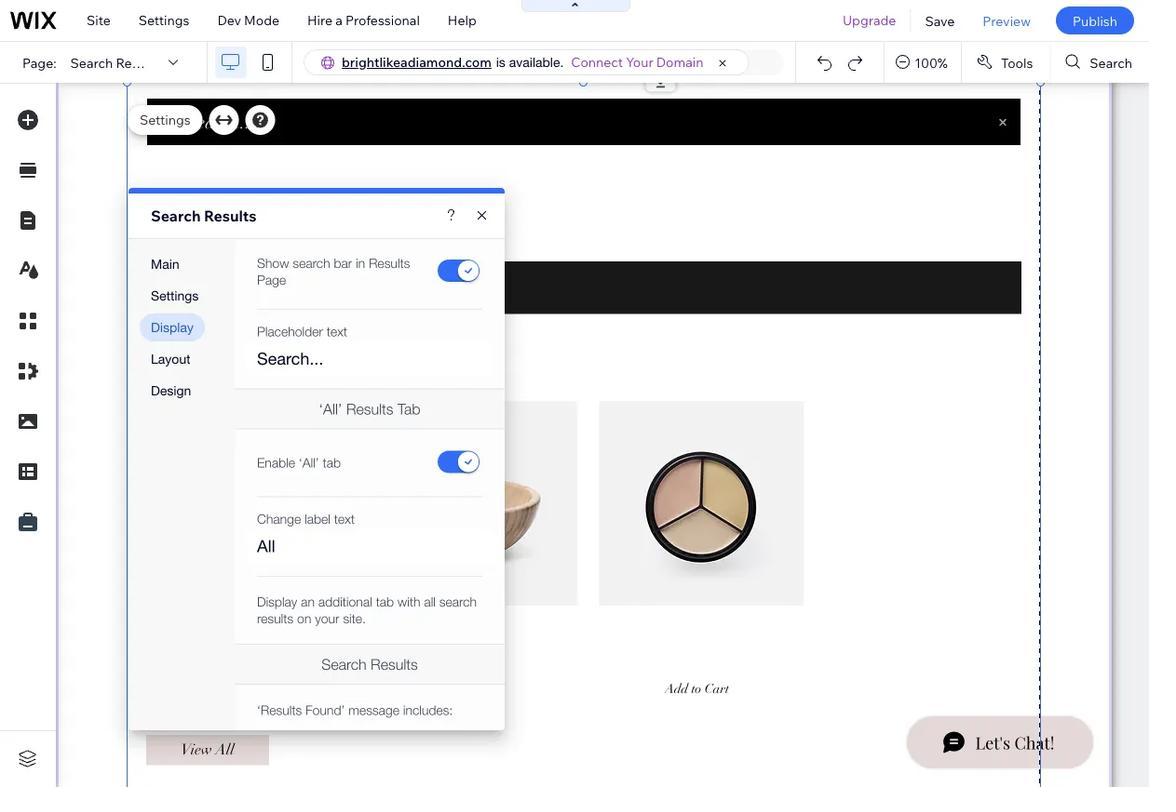Task type: vqa. For each thing, say whether or not it's contained in the screenshot.
HTTPS://WWW.WIX.COM/MYSITE at the top of page
no



Task type: locate. For each thing, give the bounding box(es) containing it.
search inside button
[[1090, 54, 1132, 71]]

0 vertical spatial results
[[116, 54, 161, 71]]

1 horizontal spatial results
[[204, 207, 257, 225]]

100%
[[915, 54, 948, 71]]

results
[[116, 54, 161, 71], [204, 207, 257, 225]]

search button
[[1051, 42, 1149, 83]]

dev
[[217, 12, 241, 28]]

upgrade
[[843, 12, 896, 28]]

search
[[70, 54, 113, 71], [1090, 54, 1132, 71], [151, 207, 201, 225]]

dev mode
[[217, 12, 279, 28]]

search results
[[70, 54, 161, 71], [151, 207, 257, 225]]

domain
[[656, 54, 704, 70]]

settings
[[139, 12, 189, 28], [140, 112, 191, 128]]

is available. connect your domain
[[496, 54, 704, 70]]

preview
[[983, 12, 1031, 29]]

brightlikeadiamond.com
[[342, 54, 492, 70]]

2 horizontal spatial search
[[1090, 54, 1132, 71]]

publish
[[1073, 12, 1117, 29]]

0 horizontal spatial search
[[70, 54, 113, 71]]

connect
[[571, 54, 623, 70]]

tools button
[[962, 42, 1050, 83]]

1 vertical spatial results
[[204, 207, 257, 225]]

help
[[448, 12, 477, 28]]

save
[[925, 12, 955, 29]]



Task type: describe. For each thing, give the bounding box(es) containing it.
save button
[[911, 0, 969, 41]]

hire
[[307, 12, 333, 28]]

is
[[496, 54, 506, 70]]

tools
[[1001, 54, 1033, 71]]

preview button
[[969, 0, 1045, 41]]

site
[[87, 12, 111, 28]]

0 vertical spatial settings
[[139, 12, 189, 28]]

publish button
[[1056, 7, 1134, 34]]

1 vertical spatial settings
[[140, 112, 191, 128]]

a
[[335, 12, 343, 28]]

mode
[[244, 12, 279, 28]]

0 vertical spatial search results
[[70, 54, 161, 71]]

1 vertical spatial search results
[[151, 207, 257, 225]]

professional
[[346, 12, 420, 28]]

100% button
[[885, 42, 961, 83]]

your
[[626, 54, 653, 70]]

1 horizontal spatial search
[[151, 207, 201, 225]]

hire a professional
[[307, 12, 420, 28]]

available.
[[509, 54, 564, 70]]

0 horizontal spatial results
[[116, 54, 161, 71]]



